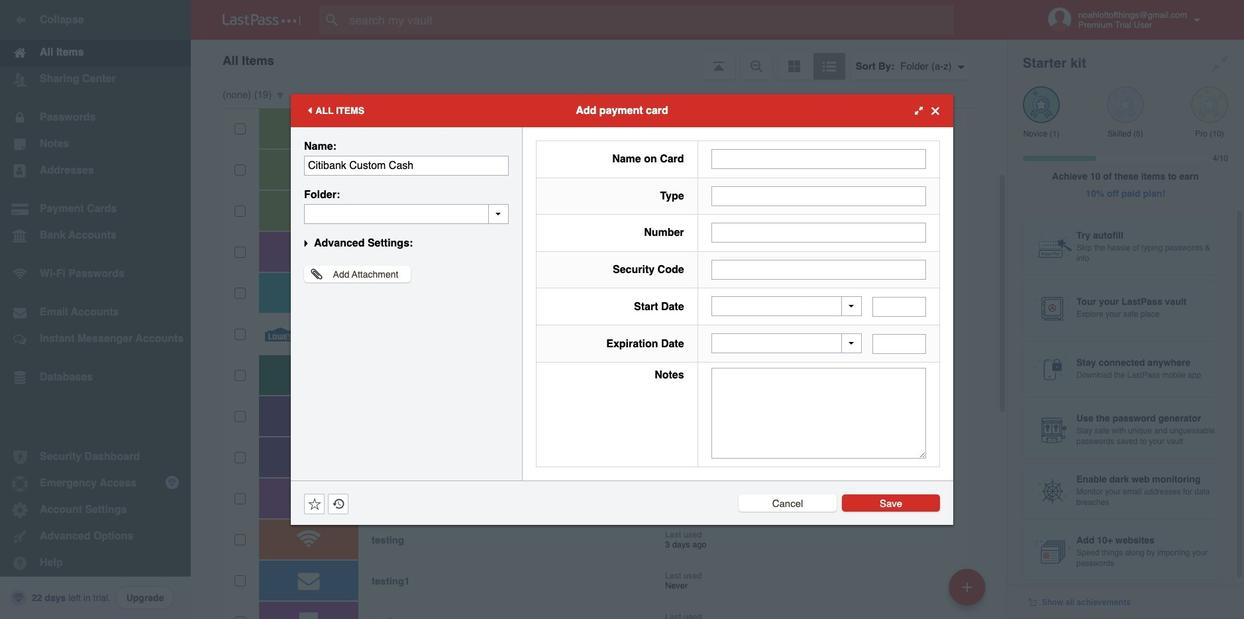 Task type: vqa. For each thing, say whether or not it's contained in the screenshot.
New Item element
no



Task type: describe. For each thing, give the bounding box(es) containing it.
main navigation navigation
[[0, 0, 191, 619]]

new item image
[[963, 582, 972, 592]]



Task type: locate. For each thing, give the bounding box(es) containing it.
None text field
[[712, 186, 927, 206], [304, 204, 509, 224], [712, 260, 927, 280], [873, 297, 927, 317], [873, 334, 927, 354], [712, 186, 927, 206], [304, 204, 509, 224], [712, 260, 927, 280], [873, 297, 927, 317], [873, 334, 927, 354]]

dialog
[[291, 94, 954, 525]]

search my vault text field
[[319, 5, 980, 34]]

new item navigation
[[945, 565, 994, 619]]

lastpass image
[[223, 14, 301, 26]]

vault options navigation
[[191, 40, 1008, 80]]

None text field
[[712, 149, 927, 169], [304, 156, 509, 176], [712, 223, 927, 243], [712, 368, 927, 459], [712, 149, 927, 169], [304, 156, 509, 176], [712, 223, 927, 243], [712, 368, 927, 459]]

Search search field
[[319, 5, 980, 34]]



